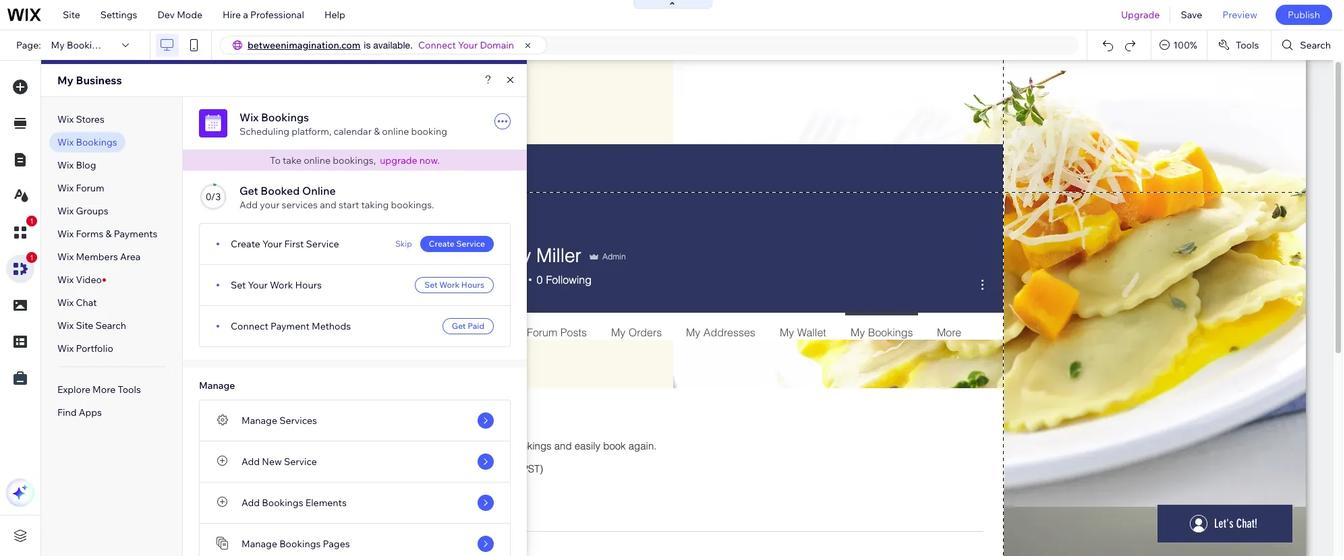 Task type: describe. For each thing, give the bounding box(es) containing it.
search inside button
[[1300, 39, 1331, 51]]

my for my business
[[57, 74, 73, 87]]

platform,
[[292, 125, 331, 138]]

get paid button
[[442, 318, 494, 335]]

bookings for my bookings
[[67, 39, 108, 51]]

is available. connect your domain
[[364, 39, 514, 51]]

tools inside button
[[1236, 39, 1259, 51]]

new
[[262, 456, 282, 468]]

1 1 button from the top
[[6, 216, 37, 247]]

dev mode
[[157, 9, 202, 21]]

take
[[283, 154, 302, 167]]

get for booked
[[239, 184, 258, 198]]

wix for wix chat
[[57, 297, 74, 309]]

100% button
[[1152, 30, 1207, 60]]

wix for wix site search
[[57, 320, 74, 332]]

find apps
[[57, 407, 102, 419]]

groups
[[76, 205, 108, 217]]

add inside 'get booked online add your services and start taking bookings.'
[[239, 199, 258, 211]]

get booked online add your services and start taking bookings.
[[239, 184, 434, 211]]

manage for manage
[[199, 380, 235, 392]]

1 1 from the top
[[30, 217, 34, 225]]

booking
[[411, 125, 447, 138]]

wix stores
[[57, 113, 104, 125]]

set for set your work hours
[[231, 279, 246, 291]]

1 vertical spatial &
[[106, 228, 112, 240]]

bookings for wix bookings
[[76, 136, 117, 148]]

area
[[120, 251, 141, 263]]

members
[[76, 251, 118, 263]]

add new service
[[242, 456, 317, 468]]

bookings.
[[391, 199, 434, 211]]

paid
[[468, 321, 484, 331]]

wix for wix members area
[[57, 251, 74, 263]]

0 vertical spatial site
[[63, 9, 80, 21]]

online inside to take online bookings, upgrade now.
[[304, 154, 331, 167]]

services
[[282, 199, 318, 211]]

forms
[[76, 228, 103, 240]]

chat
[[76, 297, 97, 309]]

wix forum
[[57, 182, 104, 194]]

get paid
[[452, 321, 484, 331]]

elements
[[305, 497, 347, 509]]

wix bookings scheduling platform, calendar & online booking
[[239, 111, 447, 138]]

betweenimagination.com
[[248, 39, 361, 51]]

upgrade
[[1121, 9, 1160, 21]]

methods
[[312, 320, 351, 333]]

portfolio
[[76, 343, 113, 355]]

upgrade now. button
[[380, 155, 440, 167]]

skip
[[395, 239, 412, 249]]

manage bookings pages
[[242, 538, 350, 550]]

get for paid
[[452, 321, 466, 331]]

apps
[[79, 407, 102, 419]]

wix video
[[57, 274, 102, 286]]

scheduling
[[239, 125, 289, 138]]

find
[[57, 407, 77, 419]]

2 1 from the top
[[30, 254, 34, 262]]

mode
[[177, 9, 202, 21]]

100%
[[1173, 39, 1197, 51]]

save
[[1181, 9, 1202, 21]]

wix chat
[[57, 297, 97, 309]]

& inside wix bookings scheduling platform, calendar & online booking
[[374, 125, 380, 138]]

bookings,
[[333, 154, 376, 167]]

wix members area
[[57, 251, 141, 263]]

wix for wix stores
[[57, 113, 74, 125]]

payment
[[271, 320, 310, 333]]

wix bookings
[[57, 136, 117, 148]]

online
[[302, 184, 336, 198]]

my bookings
[[51, 39, 108, 51]]

more
[[92, 384, 116, 396]]

0 vertical spatial connect
[[418, 39, 456, 51]]

domain
[[480, 39, 514, 51]]

calendar
[[334, 125, 372, 138]]

settings
[[100, 9, 137, 21]]

set work hours button
[[415, 277, 494, 293]]

wix forms & payments
[[57, 228, 158, 240]]

wix groups
[[57, 205, 108, 217]]

hire
[[223, 9, 241, 21]]

blog
[[76, 159, 96, 171]]

create your first service
[[231, 238, 339, 250]]

add bookings elements
[[242, 497, 347, 509]]

create for create service
[[429, 239, 455, 249]]

tools button
[[1207, 30, 1271, 60]]

0 horizontal spatial connect
[[231, 320, 268, 333]]

create service button
[[420, 236, 494, 252]]

your for service
[[262, 238, 282, 250]]

start
[[339, 199, 359, 211]]

wix site search
[[57, 320, 126, 332]]

wix blog
[[57, 159, 96, 171]]



Task type: vqa. For each thing, say whether or not it's contained in the screenshot.
Save
yes



Task type: locate. For each thing, give the bounding box(es) containing it.
manage services
[[242, 415, 317, 427]]

explore
[[57, 384, 90, 396]]

add for add new service
[[242, 456, 260, 468]]

bookings for manage bookings pages
[[279, 538, 321, 550]]

set for set work hours
[[424, 280, 438, 290]]

wix for wix forum
[[57, 182, 74, 194]]

create down your
[[231, 238, 260, 250]]

search down publish button
[[1300, 39, 1331, 51]]

to take online bookings, upgrade now.
[[270, 154, 440, 167]]

my up my business
[[51, 39, 65, 51]]

0 horizontal spatial search
[[95, 320, 126, 332]]

1 vertical spatial get
[[452, 321, 466, 331]]

1 vertical spatial search
[[95, 320, 126, 332]]

1 vertical spatial 1
[[30, 254, 34, 262]]

1 horizontal spatial hours
[[461, 280, 484, 290]]

preview
[[1223, 9, 1257, 21]]

hours
[[295, 279, 322, 291], [461, 280, 484, 290]]

service right first at the left
[[306, 238, 339, 250]]

online right take
[[304, 154, 331, 167]]

&
[[374, 125, 380, 138], [106, 228, 112, 240]]

my business
[[57, 74, 122, 87]]

bookings up 'scheduling' on the left top of the page
[[261, 111, 309, 124]]

tools down preview button
[[1236, 39, 1259, 51]]

0 vertical spatial 1
[[30, 217, 34, 225]]

professional
[[250, 9, 304, 21]]

skip button
[[395, 236, 412, 252]]

1 horizontal spatial tools
[[1236, 39, 1259, 51]]

1 button
[[6, 216, 37, 247], [6, 252, 37, 283]]

hours down first at the left
[[295, 279, 322, 291]]

0 horizontal spatial &
[[106, 228, 112, 240]]

1 horizontal spatial create
[[429, 239, 455, 249]]

connect
[[418, 39, 456, 51], [231, 320, 268, 333]]

wix left stores
[[57, 113, 74, 125]]

hours up paid
[[461, 280, 484, 290]]

video
[[76, 274, 102, 286]]

1 vertical spatial site
[[76, 320, 93, 332]]

0 horizontal spatial get
[[239, 184, 258, 198]]

0 vertical spatial get
[[239, 184, 258, 198]]

create service
[[429, 239, 485, 249]]

get
[[239, 184, 258, 198], [452, 321, 466, 331]]

a
[[243, 9, 248, 21]]

wix left forms
[[57, 228, 74, 240]]

upgrade
[[380, 155, 417, 167]]

get left paid
[[452, 321, 466, 331]]

wix for wix blog
[[57, 159, 74, 171]]

search
[[1300, 39, 1331, 51], [95, 320, 126, 332]]

create inside button
[[429, 239, 455, 249]]

1 vertical spatial 1 button
[[6, 252, 37, 283]]

wix portfolio
[[57, 343, 113, 355]]

wix for wix portfolio
[[57, 343, 74, 355]]

taking
[[361, 199, 389, 211]]

service inside button
[[456, 239, 485, 249]]

0 horizontal spatial work
[[270, 279, 293, 291]]

bookings up my business
[[67, 39, 108, 51]]

0 vertical spatial add
[[239, 199, 258, 211]]

work
[[270, 279, 293, 291], [439, 280, 460, 290]]

explore more tools
[[57, 384, 141, 396]]

work inside the set work hours button
[[439, 280, 460, 290]]

service up set work hours at left bottom
[[456, 239, 485, 249]]

get left booked
[[239, 184, 258, 198]]

service
[[306, 238, 339, 250], [456, 239, 485, 249], [284, 456, 317, 468]]

create
[[231, 238, 260, 250], [429, 239, 455, 249]]

search up portfolio
[[95, 320, 126, 332]]

search button
[[1272, 30, 1343, 60]]

bookings inside wix bookings scheduling platform, calendar & online booking
[[261, 111, 309, 124]]

site
[[63, 9, 80, 21], [76, 320, 93, 332]]

wix for wix groups
[[57, 205, 74, 217]]

your left domain
[[458, 39, 478, 51]]

online inside wix bookings scheduling platform, calendar & online booking
[[382, 125, 409, 138]]

and
[[320, 199, 336, 211]]

add for add bookings elements
[[242, 497, 260, 509]]

1 vertical spatial add
[[242, 456, 260, 468]]

get inside 'get booked online add your services and start taking bookings.'
[[239, 184, 258, 198]]

site up wix portfolio
[[76, 320, 93, 332]]

1 left wix groups
[[30, 217, 34, 225]]

forum
[[76, 182, 104, 194]]

create for create your first service
[[231, 238, 260, 250]]

1 horizontal spatial work
[[439, 280, 460, 290]]

tools right more
[[118, 384, 141, 396]]

manage for manage services
[[242, 415, 277, 427]]

dev
[[157, 9, 175, 21]]

wix for wix bookings
[[57, 136, 74, 148]]

wix up wix blog
[[57, 136, 74, 148]]

add down 'add new service'
[[242, 497, 260, 509]]

add
[[239, 199, 258, 211], [242, 456, 260, 468], [242, 497, 260, 509]]

is
[[364, 40, 371, 51]]

set your work hours
[[231, 279, 322, 291]]

your down create your first service
[[248, 279, 268, 291]]

2 vertical spatial add
[[242, 497, 260, 509]]

2 vertical spatial your
[[248, 279, 268, 291]]

& right "calendar"
[[374, 125, 380, 138]]

publish button
[[1276, 5, 1332, 25]]

0 vertical spatial tools
[[1236, 39, 1259, 51]]

my
[[51, 39, 65, 51], [57, 74, 73, 87]]

bookings down 'add new service'
[[262, 497, 303, 509]]

site up my bookings
[[63, 9, 80, 21]]

hours inside the set work hours button
[[461, 280, 484, 290]]

set work hours
[[424, 280, 484, 290]]

wix inside wix bookings scheduling platform, calendar & online booking
[[239, 111, 259, 124]]

wix for wix forms & payments
[[57, 228, 74, 240]]

your left first at the left
[[262, 238, 282, 250]]

0 vertical spatial 1 button
[[6, 216, 37, 247]]

wix up wix video
[[57, 251, 74, 263]]

services
[[279, 415, 317, 427]]

0 horizontal spatial hours
[[295, 279, 322, 291]]

add left new
[[242, 456, 260, 468]]

1 vertical spatial online
[[304, 154, 331, 167]]

online
[[382, 125, 409, 138], [304, 154, 331, 167]]

wix left groups
[[57, 205, 74, 217]]

1 horizontal spatial online
[[382, 125, 409, 138]]

0 horizontal spatial tools
[[118, 384, 141, 396]]

your for hours
[[248, 279, 268, 291]]

set down "create service" button
[[424, 280, 438, 290]]

2 vertical spatial manage
[[242, 538, 277, 550]]

available.
[[373, 40, 413, 51]]

stores
[[76, 113, 104, 125]]

first
[[284, 238, 304, 250]]

connect left payment
[[231, 320, 268, 333]]

set inside button
[[424, 280, 438, 290]]

0/3 progress bar
[[199, 183, 227, 211]]

your
[[260, 199, 280, 211]]

pages
[[323, 538, 350, 550]]

help
[[324, 9, 345, 21]]

set down create your first service
[[231, 279, 246, 291]]

wix up 'scheduling' on the left top of the page
[[239, 111, 259, 124]]

wix left forum
[[57, 182, 74, 194]]

2 1 button from the top
[[6, 252, 37, 283]]

my for my bookings
[[51, 39, 65, 51]]

bookings for add bookings elements
[[262, 497, 303, 509]]

0 vertical spatial manage
[[199, 380, 235, 392]]

bookings down stores
[[76, 136, 117, 148]]

manage
[[199, 380, 235, 392], [242, 415, 277, 427], [242, 538, 277, 550]]

1 horizontal spatial &
[[374, 125, 380, 138]]

wix down wix chat
[[57, 320, 74, 332]]

1 button left wix groups
[[6, 216, 37, 247]]

wix
[[239, 111, 259, 124], [57, 113, 74, 125], [57, 136, 74, 148], [57, 159, 74, 171], [57, 182, 74, 194], [57, 205, 74, 217], [57, 228, 74, 240], [57, 251, 74, 263], [57, 274, 74, 286], [57, 297, 74, 309], [57, 320, 74, 332], [57, 343, 74, 355]]

my left business on the left top of page
[[57, 74, 73, 87]]

wix left blog
[[57, 159, 74, 171]]

1 vertical spatial manage
[[242, 415, 277, 427]]

get inside "button"
[[452, 321, 466, 331]]

bookings
[[67, 39, 108, 51], [261, 111, 309, 124], [76, 136, 117, 148], [262, 497, 303, 509], [279, 538, 321, 550]]

wix left chat
[[57, 297, 74, 309]]

tools
[[1236, 39, 1259, 51], [118, 384, 141, 396]]

0 horizontal spatial create
[[231, 238, 260, 250]]

wix for wix video
[[57, 274, 74, 286]]

0 vertical spatial search
[[1300, 39, 1331, 51]]

create right skip in the top of the page
[[429, 239, 455, 249]]

1 vertical spatial connect
[[231, 320, 268, 333]]

work down "create service" button
[[439, 280, 460, 290]]

service right new
[[284, 456, 317, 468]]

0 horizontal spatial set
[[231, 279, 246, 291]]

wix bookings image
[[199, 109, 227, 138]]

0/3
[[206, 191, 221, 203]]

connect right available. at the left top
[[418, 39, 456, 51]]

wix left video
[[57, 274, 74, 286]]

1 left members on the top left of the page
[[30, 254, 34, 262]]

0 vertical spatial my
[[51, 39, 65, 51]]

& right forms
[[106, 228, 112, 240]]

wix for wix bookings scheduling platform, calendar & online booking
[[239, 111, 259, 124]]

bookings for wix bookings scheduling platform, calendar & online booking
[[261, 111, 309, 124]]

preview button
[[1212, 0, 1268, 30]]

0 vertical spatial &
[[374, 125, 380, 138]]

publish
[[1288, 9, 1320, 21]]

work down create your first service
[[270, 279, 293, 291]]

hire a professional
[[223, 9, 304, 21]]

1 vertical spatial my
[[57, 74, 73, 87]]

0 vertical spatial online
[[382, 125, 409, 138]]

your
[[458, 39, 478, 51], [262, 238, 282, 250], [248, 279, 268, 291]]

business
[[76, 74, 122, 87]]

set
[[231, 279, 246, 291], [424, 280, 438, 290]]

now.
[[419, 155, 440, 167]]

payments
[[114, 228, 158, 240]]

1 vertical spatial tools
[[118, 384, 141, 396]]

manage for manage bookings pages
[[242, 538, 277, 550]]

1 horizontal spatial set
[[424, 280, 438, 290]]

1 horizontal spatial search
[[1300, 39, 1331, 51]]

1 horizontal spatial connect
[[418, 39, 456, 51]]

1 button left wix video
[[6, 252, 37, 283]]

online up upgrade
[[382, 125, 409, 138]]

1 vertical spatial your
[[262, 238, 282, 250]]

1 horizontal spatial get
[[452, 321, 466, 331]]

bookings left pages
[[279, 538, 321, 550]]

wix left portfolio
[[57, 343, 74, 355]]

to
[[270, 154, 281, 167]]

save button
[[1171, 0, 1212, 30]]

connect payment methods
[[231, 320, 351, 333]]

0 vertical spatial your
[[458, 39, 478, 51]]

0 horizontal spatial online
[[304, 154, 331, 167]]

add left your
[[239, 199, 258, 211]]

booked
[[261, 184, 300, 198]]



